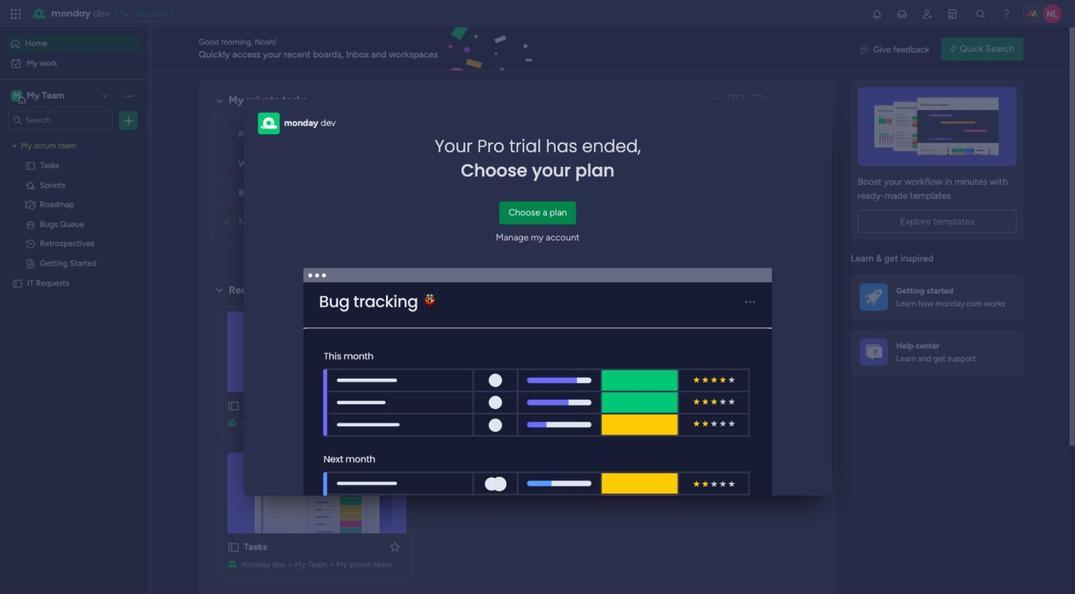 Task type: locate. For each thing, give the bounding box(es) containing it.
1 vertical spatial option
[[7, 54, 140, 73]]

quick search results list box
[[213, 298, 824, 592]]

remove from favorites image
[[591, 400, 602, 412]]

heading
[[321, 117, 336, 131], [435, 135, 641, 183]]

public board image
[[25, 259, 36, 270], [227, 400, 240, 413], [429, 400, 441, 413]]

public board image for remove from favorites image
[[429, 400, 441, 413]]

Search in workspace field
[[24, 114, 96, 127]]

v2 user feedback image
[[861, 43, 869, 56]]

templates image image
[[862, 87, 1014, 167]]

workspace selection element
[[11, 89, 66, 104]]

notifications image
[[872, 8, 883, 20]]

add to favorites image
[[389, 542, 401, 553]]

2 horizontal spatial public board image
[[429, 400, 441, 413]]

v2 bolt switch image
[[951, 43, 957, 56]]

add to favorites image
[[389, 400, 401, 412]]

getting started element
[[851, 274, 1024, 321]]

caret down image
[[12, 143, 17, 151]]

monday marketplace image
[[948, 8, 959, 20]]

close my private tasks image
[[213, 94, 227, 108]]

1 horizontal spatial public board image
[[227, 400, 240, 413]]

0 horizontal spatial heading
[[321, 117, 336, 131]]

list box
[[0, 135, 147, 449]]

search everything image
[[976, 8, 987, 20]]

public board image for add to favorites image
[[227, 400, 240, 413]]

option
[[7, 35, 140, 53], [7, 54, 140, 73], [0, 136, 147, 139]]

workspace image
[[11, 90, 23, 102]]

invite members image
[[922, 8, 934, 20]]

1 horizontal spatial heading
[[435, 135, 641, 183]]

public board image
[[25, 161, 36, 172], [12, 278, 23, 289], [630, 400, 643, 413], [227, 542, 240, 554]]



Task type: describe. For each thing, give the bounding box(es) containing it.
see plans image
[[122, 7, 132, 20]]

close recently visited image
[[213, 284, 227, 298]]

1 vertical spatial heading
[[435, 135, 641, 183]]

help center element
[[851, 330, 1024, 376]]

update feed image
[[897, 8, 908, 20]]

0 vertical spatial option
[[7, 35, 140, 53]]

noah lott image
[[1044, 5, 1062, 23]]

0 horizontal spatial public board image
[[25, 259, 36, 270]]

2 vertical spatial option
[[0, 136, 147, 139]]

select product image
[[10, 8, 22, 20]]

0 vertical spatial heading
[[321, 117, 336, 131]]

help image
[[1001, 8, 1013, 20]]



Task type: vqa. For each thing, say whether or not it's contained in the screenshot.
1st v2 ellipsis image from the top
no



